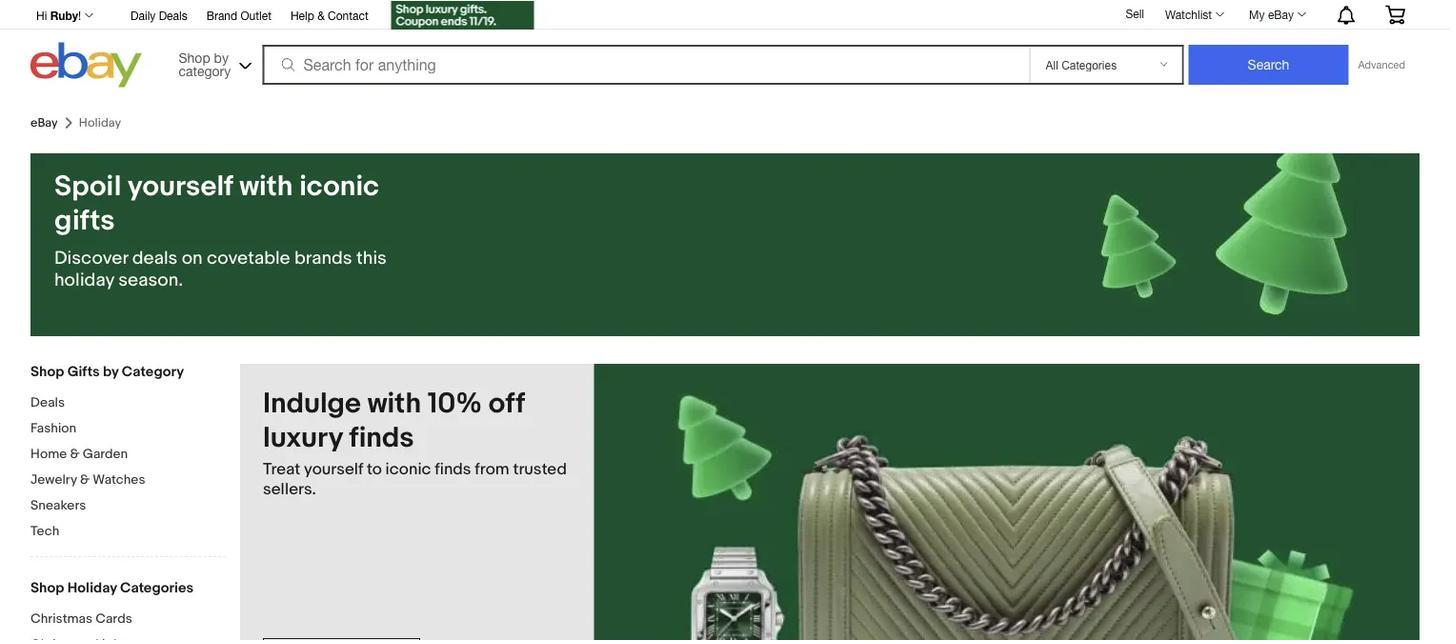 Task type: vqa. For each thing, say whether or not it's contained in the screenshot.
the $499.00
no



Task type: locate. For each thing, give the bounding box(es) containing it.
deals
[[159, 9, 187, 22], [31, 395, 65, 411]]

1 vertical spatial yourself
[[304, 460, 363, 480]]

deals
[[132, 247, 178, 270]]

yourself inside spoil yourself with iconic gifts discover deals on covetable brands this holiday season.
[[128, 170, 233, 204]]

finds left from
[[435, 460, 471, 480]]

1 horizontal spatial with
[[368, 387, 421, 421]]

1 horizontal spatial yourself
[[304, 460, 363, 480]]

1 horizontal spatial iconic
[[386, 460, 431, 480]]

spoil
[[54, 170, 121, 204]]

with inside indulge with 10% off luxury finds treat yourself to iconic finds from trusted sellers.
[[368, 387, 421, 421]]

gifts
[[67, 363, 100, 380]]

tech
[[31, 523, 59, 540]]

deals right daily
[[159, 9, 187, 22]]

brand outlet link
[[207, 6, 272, 27]]

0 vertical spatial ebay
[[1269, 8, 1295, 21]]

shop up christmas
[[31, 580, 64, 597]]

ebay link
[[31, 116, 58, 130]]

iconic
[[300, 170, 379, 204], [386, 460, 431, 480]]

& right home
[[70, 446, 80, 462]]

christmas
[[31, 611, 93, 627]]

deals up fashion
[[31, 395, 65, 411]]

by right "gifts"
[[103, 363, 119, 380]]

gifts
[[54, 204, 115, 238]]

by down brand
[[214, 50, 229, 65]]

yourself
[[128, 170, 233, 204], [304, 460, 363, 480]]

covetable
[[207, 247, 291, 270]]

help & contact
[[291, 9, 369, 22]]

brand outlet
[[207, 9, 272, 22]]

sneakers
[[31, 498, 86, 514]]

ebay
[[1269, 8, 1295, 21], [31, 116, 58, 130]]

1 vertical spatial deals
[[31, 395, 65, 411]]

& right jewelry
[[80, 472, 90, 488]]

0 horizontal spatial finds
[[349, 421, 414, 456]]

0 vertical spatial shop
[[179, 50, 210, 65]]

0 vertical spatial iconic
[[300, 170, 379, 204]]

brands
[[295, 247, 352, 270]]

by
[[214, 50, 229, 65], [103, 363, 119, 380]]

0 horizontal spatial iconic
[[300, 170, 379, 204]]

sneakers link
[[31, 498, 226, 516]]

1 horizontal spatial finds
[[435, 460, 471, 480]]

0 vertical spatial yourself
[[128, 170, 233, 204]]

shop down brand
[[179, 50, 210, 65]]

holiday
[[67, 580, 117, 597]]

watchlist
[[1166, 8, 1213, 21]]

iconic up 'brands'
[[300, 170, 379, 204]]

1 horizontal spatial ebay
[[1269, 8, 1295, 21]]

1 vertical spatial ebay
[[31, 116, 58, 130]]

& right help
[[318, 9, 325, 22]]

ebay up spoil
[[31, 116, 58, 130]]

with inside spoil yourself with iconic gifts discover deals on covetable brands this holiday season.
[[239, 170, 293, 204]]

advanced link
[[1349, 46, 1416, 84]]

iconic inside indulge with 10% off luxury finds treat yourself to iconic finds from trusted sellers.
[[386, 460, 431, 480]]

indulge
[[263, 387, 361, 421]]

discover
[[54, 247, 128, 270]]

None submit
[[1189, 45, 1349, 85]]

1 horizontal spatial deals
[[159, 9, 187, 22]]

sellers.
[[263, 480, 316, 500]]

from
[[475, 460, 510, 480]]

2 vertical spatial shop
[[31, 580, 64, 597]]

0 vertical spatial deals
[[159, 9, 187, 22]]

& inside account navigation
[[318, 9, 325, 22]]

your shopping cart image
[[1385, 5, 1407, 24]]

with up covetable
[[239, 170, 293, 204]]

shop gifts by category
[[31, 363, 184, 380]]

0 vertical spatial &
[[318, 9, 325, 22]]

help & contact link
[[291, 6, 369, 27]]

ebay right my
[[1269, 8, 1295, 21]]

contact
[[328, 9, 369, 22]]

0 vertical spatial finds
[[349, 421, 414, 456]]

shop left "gifts"
[[31, 363, 64, 380]]

1 vertical spatial with
[[368, 387, 421, 421]]

2 vertical spatial &
[[80, 472, 90, 488]]

tech link
[[31, 523, 226, 541]]

deals inside deals fashion home & garden jewelry & watches sneakers tech
[[31, 395, 65, 411]]

my ebay link
[[1239, 3, 1316, 26]]

0 horizontal spatial with
[[239, 170, 293, 204]]

luxury
[[263, 421, 343, 456]]

0 horizontal spatial by
[[103, 363, 119, 380]]

with left 10%
[[368, 387, 421, 421]]

yourself left 'to' at the bottom
[[304, 460, 363, 480]]

finds
[[349, 421, 414, 456], [435, 460, 471, 480]]

1 vertical spatial finds
[[435, 460, 471, 480]]

1 horizontal spatial by
[[214, 50, 229, 65]]

finds up 'to' at the bottom
[[349, 421, 414, 456]]

&
[[318, 9, 325, 22], [70, 446, 80, 462], [80, 472, 90, 488]]

0 horizontal spatial ebay
[[31, 116, 58, 130]]

1 vertical spatial shop
[[31, 363, 64, 380]]

iconic right 'to' at the bottom
[[386, 460, 431, 480]]

with
[[239, 170, 293, 204], [368, 387, 421, 421]]

shop inside shop by category
[[179, 50, 210, 65]]

holiday
[[54, 269, 114, 292]]

sell
[[1126, 7, 1145, 20]]

1 vertical spatial iconic
[[386, 460, 431, 480]]

jewelry & watches link
[[31, 472, 226, 490]]

indulge with 10% off luxury finds treat yourself to iconic finds from trusted sellers.
[[263, 387, 567, 500]]

0 vertical spatial by
[[214, 50, 229, 65]]

0 horizontal spatial deals
[[31, 395, 65, 411]]

help
[[291, 9, 314, 22]]

0 vertical spatial with
[[239, 170, 293, 204]]

yourself up on
[[128, 170, 233, 204]]

daily deals link
[[131, 6, 187, 27]]

0 horizontal spatial yourself
[[128, 170, 233, 204]]

by inside shop by category
[[214, 50, 229, 65]]

shop by category button
[[170, 42, 256, 83]]

shop
[[179, 50, 210, 65], [31, 363, 64, 380], [31, 580, 64, 597]]

yourself inside indulge with 10% off luxury finds treat yourself to iconic finds from trusted sellers.
[[304, 460, 363, 480]]

daily deals
[[131, 9, 187, 22]]

outlet
[[241, 9, 272, 22]]

indulge with 10% off luxury finds main content
[[240, 364, 1420, 641]]

watches
[[93, 472, 145, 488]]



Task type: describe. For each thing, give the bounding box(es) containing it.
account navigation
[[26, 0, 1420, 32]]

shop for shop gifts by category
[[31, 363, 64, 380]]

cards
[[95, 611, 132, 627]]

garden
[[83, 446, 128, 462]]

my
[[1250, 8, 1266, 21]]

!
[[78, 9, 81, 22]]

christmas cards link
[[31, 611, 226, 629]]

1 vertical spatial by
[[103, 363, 119, 380]]

shop by category banner
[[26, 0, 1420, 92]]

on
[[182, 247, 203, 270]]

to
[[367, 460, 382, 480]]

shop for shop by category
[[179, 50, 210, 65]]

daily
[[131, 9, 156, 22]]

none submit inside shop by category banner
[[1189, 45, 1349, 85]]

iconic inside spoil yourself with iconic gifts discover deals on covetable brands this holiday season.
[[300, 170, 379, 204]]

fashion link
[[31, 420, 226, 439]]

off
[[489, 387, 525, 421]]

ebay inside my ebay link
[[1269, 8, 1295, 21]]

my ebay
[[1250, 8, 1295, 21]]

10%
[[428, 387, 483, 421]]

season.
[[118, 269, 183, 292]]

brand
[[207, 9, 238, 22]]

home
[[31, 446, 67, 462]]

deals inside account navigation
[[159, 9, 187, 22]]

category
[[179, 63, 231, 79]]

category
[[122, 363, 184, 380]]

get the coupon image
[[392, 1, 535, 30]]

christmas cards
[[31, 611, 132, 627]]

spoil yourself with iconic gifts discover deals on covetable brands this holiday season.
[[54, 170, 387, 292]]

shop holiday categories
[[31, 580, 194, 597]]

fashion
[[31, 420, 76, 437]]

deals fashion home & garden jewelry & watches sneakers tech
[[31, 395, 145, 540]]

shop for shop holiday categories
[[31, 580, 64, 597]]

categories
[[120, 580, 194, 597]]

hi
[[36, 9, 47, 22]]

sell link
[[1118, 7, 1154, 20]]

trusted
[[513, 460, 567, 480]]

hi ruby !
[[36, 9, 81, 22]]

Search for anything text field
[[266, 47, 1026, 83]]

jewelry
[[31, 472, 77, 488]]

this
[[356, 247, 387, 270]]

treat
[[263, 460, 301, 480]]

shop by category
[[179, 50, 231, 79]]

advanced
[[1359, 59, 1406, 71]]

1 vertical spatial &
[[70, 446, 80, 462]]

deals link
[[31, 395, 226, 413]]

watchlist link
[[1155, 3, 1234, 26]]

ruby
[[50, 9, 78, 22]]

home & garden link
[[31, 446, 226, 464]]



